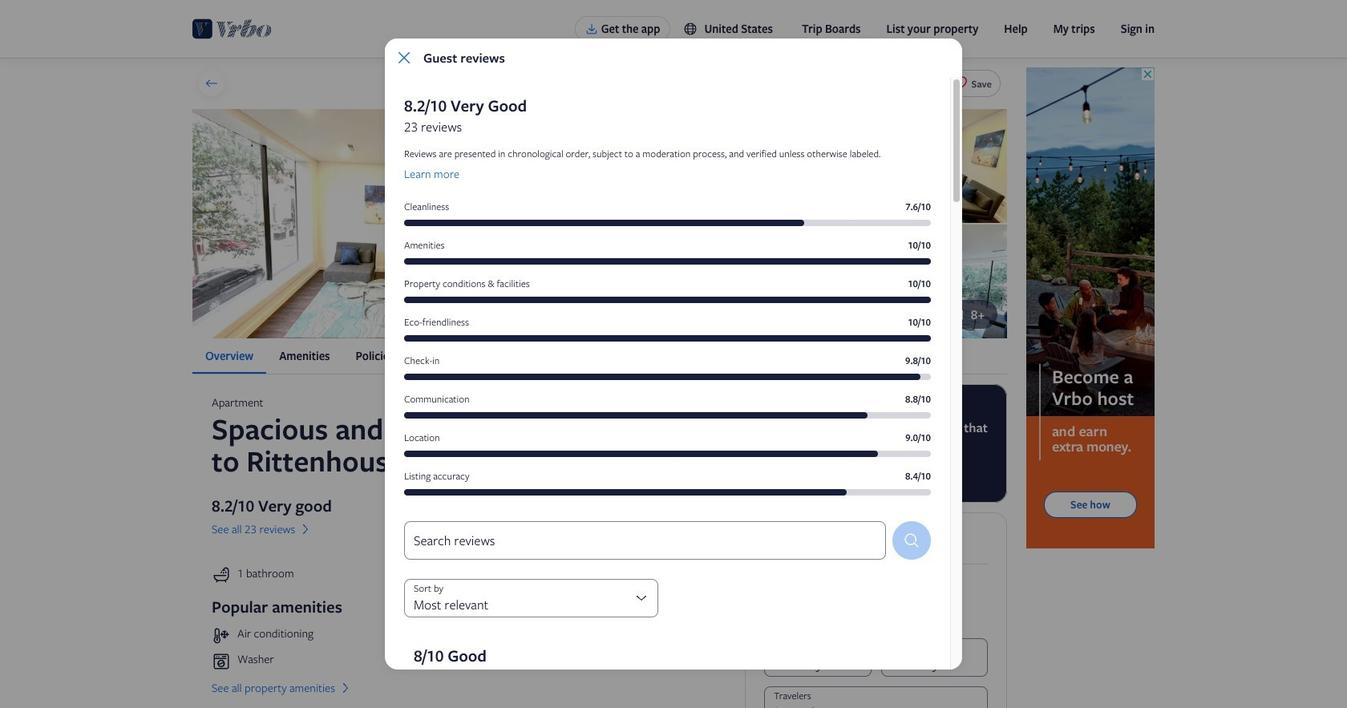 Task type: describe. For each thing, give the bounding box(es) containing it.
show all 8 images image
[[950, 307, 965, 322]]

interior image
[[805, 109, 1007, 223]]

1 horizontal spatial living area image
[[601, 225, 803, 339]]

cancel, go back to hotel details. image
[[395, 48, 414, 67]]

1 horizontal spatial room image
[[805, 225, 1007, 339]]

1 vertical spatial medium image
[[338, 681, 353, 695]]

0 horizontal spatial living area image
[[193, 109, 599, 339]]

download the app button image
[[585, 22, 598, 35]]



Task type: locate. For each thing, give the bounding box(es) containing it.
small image
[[684, 22, 698, 36]]

1 vertical spatial room image
[[805, 225, 1007, 339]]

room image
[[601, 109, 803, 223], [805, 225, 1007, 339]]

list
[[193, 339, 1007, 374]]

vrbo logo image
[[193, 16, 272, 42]]

list item
[[212, 627, 461, 646], [467, 627, 717, 646], [212, 652, 461, 671], [467, 652, 717, 671]]

dialog
[[385, 39, 963, 708]]

0 vertical spatial medium image
[[299, 522, 313, 537]]

see all properties image
[[205, 76, 219, 91]]

0 horizontal spatial room image
[[601, 109, 803, 223]]

medium image
[[299, 522, 313, 537], [338, 681, 353, 695]]

0 vertical spatial room image
[[601, 109, 803, 223]]

living area image
[[193, 109, 599, 339], [601, 225, 803, 339]]

search button image
[[902, 531, 922, 550]]

None text field
[[404, 521, 886, 560]]

1 horizontal spatial medium image
[[338, 681, 353, 695]]

0 horizontal spatial medium image
[[299, 522, 313, 537]]



Task type: vqa. For each thing, say whether or not it's contained in the screenshot.
rightmost Room IMAGE
yes



